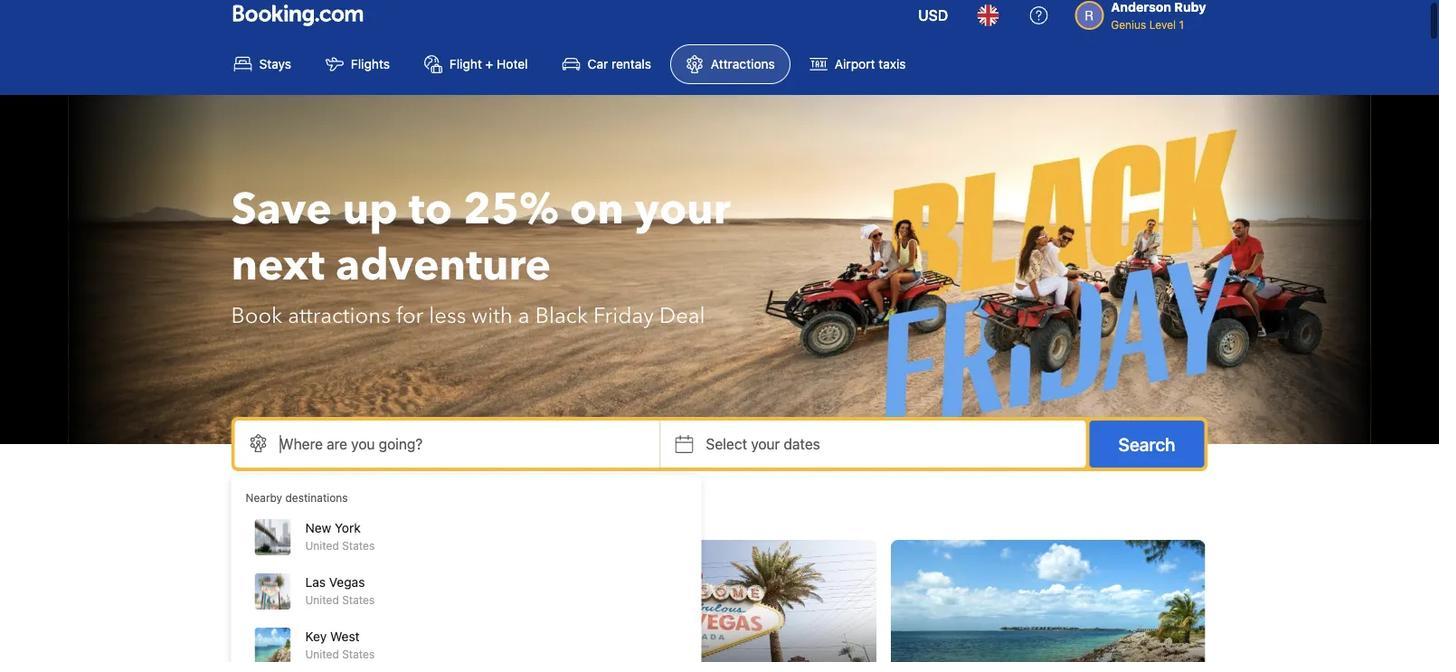 Task type: describe. For each thing, give the bounding box(es) containing it.
level
[[1150, 18, 1176, 31]]

hotel
[[497, 57, 528, 71]]

airport taxis link
[[794, 44, 922, 84]]

Where are you going? search field
[[235, 421, 660, 468]]

united for new
[[305, 539, 339, 552]]

states for las vegas
[[342, 594, 375, 606]]

deal
[[660, 301, 705, 331]]

on
[[570, 180, 624, 239]]

for
[[396, 301, 424, 331]]

airport taxis
[[835, 57, 906, 71]]

next
[[231, 236, 325, 295]]

stays
[[259, 57, 291, 71]]

rentals
[[612, 57, 651, 71]]

states for key west
[[342, 648, 375, 661]]

booking.com image
[[233, 5, 363, 26]]

key west united states
[[305, 629, 375, 661]]

save
[[231, 180, 332, 239]]

your inside save up to 25% on your next adventure book attractions for less with a black friday deal
[[635, 180, 731, 239]]

to
[[409, 180, 452, 239]]

genius level 1
[[1111, 18, 1184, 31]]

black
[[535, 301, 588, 331]]

las vegas united states
[[305, 575, 375, 606]]

airport
[[835, 57, 875, 71]]

+
[[486, 57, 493, 71]]

your account menu anderson ruby genius level 1 element
[[1075, 0, 1214, 33]]

up
[[343, 180, 398, 239]]

las
[[305, 575, 326, 590]]

vegas
[[329, 575, 365, 590]]

destinations up new
[[285, 491, 348, 504]]

destinations up vegas
[[302, 500, 410, 525]]

york
[[335, 521, 361, 536]]

with
[[472, 301, 513, 331]]

1
[[1179, 18, 1184, 31]]

friday
[[594, 301, 654, 331]]

genius
[[1111, 18, 1147, 31]]

book
[[231, 301, 283, 331]]

flight
[[450, 57, 482, 71]]

save up to 25% on your next adventure book attractions for less with a black friday deal
[[231, 180, 731, 331]]

attractions
[[288, 301, 391, 331]]

las vegas image
[[562, 540, 877, 662]]

car rentals
[[588, 57, 651, 71]]



Task type: vqa. For each thing, say whether or not it's contained in the screenshot.
States
yes



Task type: locate. For each thing, give the bounding box(es) containing it.
west
[[330, 629, 360, 644]]

your left dates
[[751, 436, 780, 453]]

2 states from the top
[[342, 594, 375, 606]]

attractions
[[711, 57, 775, 71]]

search
[[1119, 433, 1176, 455]]

destinations
[[285, 491, 348, 504], [302, 500, 410, 525]]

1 vertical spatial united
[[305, 594, 339, 606]]

united inside key west united states
[[305, 648, 339, 661]]

states down york
[[342, 539, 375, 552]]

2 united from the top
[[305, 594, 339, 606]]

car rentals link
[[547, 44, 667, 84]]

states inside new york united states
[[342, 539, 375, 552]]

your
[[635, 180, 731, 239], [751, 436, 780, 453]]

attractions link
[[670, 44, 791, 84]]

united
[[305, 539, 339, 552], [305, 594, 339, 606], [305, 648, 339, 661]]

flights
[[351, 57, 390, 71]]

dates
[[784, 436, 820, 453]]

2 vertical spatial states
[[342, 648, 375, 661]]

your right the on
[[635, 180, 731, 239]]

states down west
[[342, 648, 375, 661]]

nearby
[[246, 491, 282, 504], [233, 500, 298, 525]]

0 vertical spatial states
[[342, 539, 375, 552]]

flight + hotel
[[450, 57, 528, 71]]

1 states from the top
[[342, 539, 375, 552]]

states inside key west united states
[[342, 648, 375, 661]]

flight + hotel link
[[409, 44, 543, 84]]

united down key
[[305, 648, 339, 661]]

states for new york
[[342, 539, 375, 552]]

united for key
[[305, 648, 339, 661]]

key west image
[[891, 540, 1206, 662]]

3 united from the top
[[305, 648, 339, 661]]

nearby destinations
[[246, 491, 348, 504], [233, 500, 410, 525]]

1 vertical spatial your
[[751, 436, 780, 453]]

select your dates
[[706, 436, 820, 453]]

united inside las vegas united states
[[305, 594, 339, 606]]

states down vegas
[[342, 594, 375, 606]]

3 states from the top
[[342, 648, 375, 661]]

usd button
[[908, 0, 959, 37]]

flights link
[[310, 44, 405, 84]]

united for las
[[305, 594, 339, 606]]

search button
[[1090, 421, 1205, 468]]

0 vertical spatial united
[[305, 539, 339, 552]]

genius level 1 button
[[1068, 0, 1214, 36]]

2 vertical spatial united
[[305, 648, 339, 661]]

select
[[706, 436, 747, 453]]

new york image
[[233, 540, 548, 662]]

0 vertical spatial your
[[635, 180, 731, 239]]

car
[[588, 57, 608, 71]]

1 united from the top
[[305, 539, 339, 552]]

new york united states
[[305, 521, 375, 552]]

0 horizontal spatial your
[[635, 180, 731, 239]]

less
[[429, 301, 466, 331]]

adventure
[[336, 236, 551, 295]]

taxis
[[879, 57, 906, 71]]

states
[[342, 539, 375, 552], [342, 594, 375, 606], [342, 648, 375, 661]]

1 vertical spatial states
[[342, 594, 375, 606]]

united down new
[[305, 539, 339, 552]]

25%
[[463, 180, 559, 239]]

nearby destinations up new
[[246, 491, 348, 504]]

new
[[305, 521, 331, 536]]

nearby destinations up las
[[233, 500, 410, 525]]

usd
[[918, 7, 948, 24]]

states inside las vegas united states
[[342, 594, 375, 606]]

united down las
[[305, 594, 339, 606]]

key
[[305, 629, 327, 644]]

a
[[518, 301, 530, 331]]

united inside new york united states
[[305, 539, 339, 552]]

stays link
[[219, 44, 307, 84]]

1 horizontal spatial your
[[751, 436, 780, 453]]



